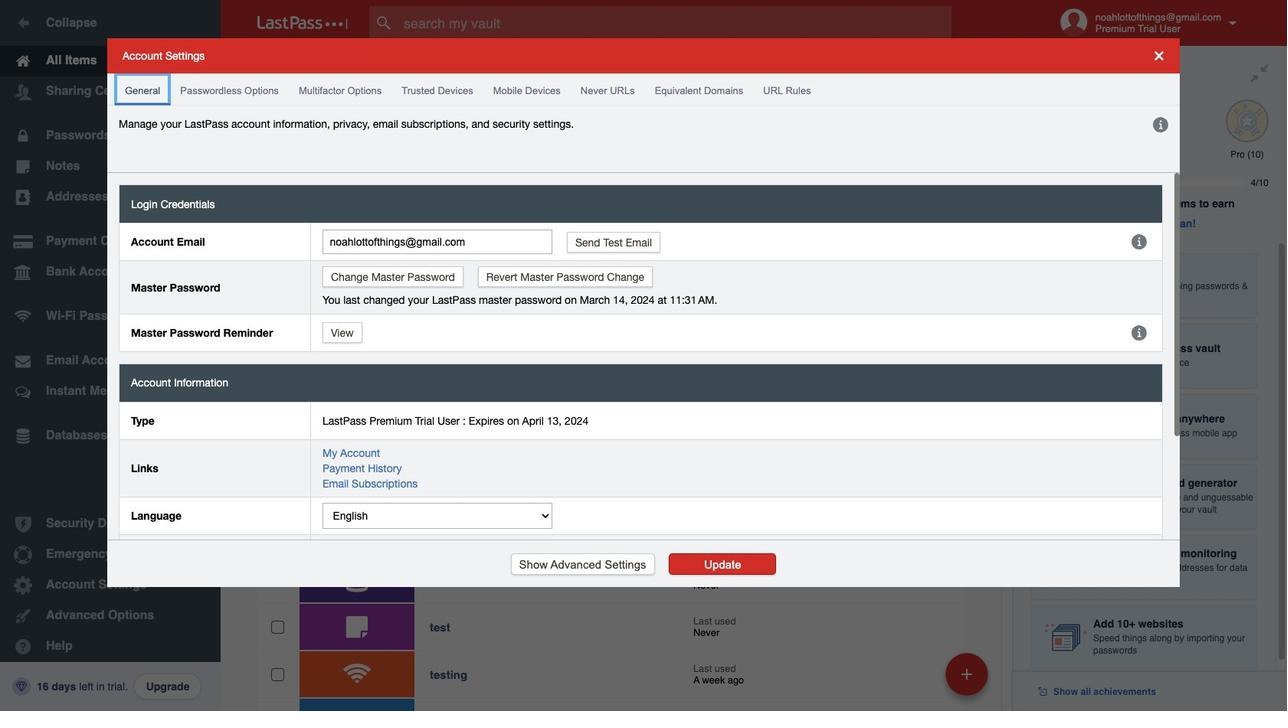 Task type: vqa. For each thing, say whether or not it's contained in the screenshot.
"dialog"
no



Task type: locate. For each thing, give the bounding box(es) containing it.
search my vault text field
[[369, 6, 981, 40]]

lastpass image
[[257, 16, 348, 30]]

new item navigation
[[940, 649, 997, 712]]

main navigation navigation
[[0, 0, 221, 712]]



Task type: describe. For each thing, give the bounding box(es) containing it.
vault options navigation
[[221, 46, 1013, 92]]

new item image
[[961, 669, 972, 680]]

Search search field
[[369, 6, 981, 40]]



